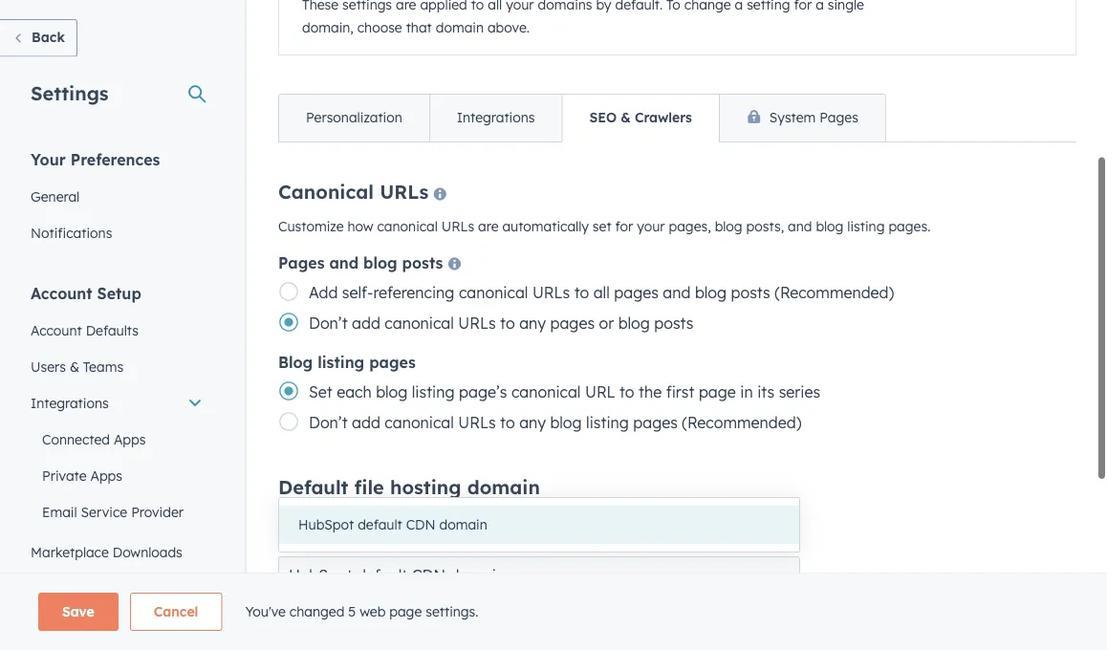 Task type: vqa. For each thing, say whether or not it's contained in the screenshot.
menu
no



Task type: describe. For each thing, give the bounding box(es) containing it.
& for teams
[[70, 358, 79, 375]]

users
[[31, 358, 66, 375]]

email service provider
[[42, 503, 184, 520]]

notifications
[[31, 224, 112, 241]]

default inside hubspot default cdn domain button
[[358, 517, 402, 534]]

these
[[302, 0, 339, 13]]

change
[[684, 0, 731, 13]]

add
[[309, 284, 338, 303]]

your preferences
[[31, 150, 160, 169]]

files.
[[539, 518, 567, 535]]

private apps
[[42, 467, 122, 484]]

apps for private apps
[[90, 467, 122, 484]]

notifications link
[[19, 215, 214, 251]]

to for your
[[471, 0, 484, 13]]

private
[[42, 467, 87, 484]]

pages.
[[889, 219, 931, 235]]

pages and blog posts
[[278, 254, 443, 273]]

account for account defaults
[[31, 322, 82, 339]]

connected apps link
[[19, 421, 214, 458]]

back
[[32, 29, 65, 45]]

add for self-
[[352, 314, 380, 333]]

pages left or
[[550, 314, 595, 333]]

2 vertical spatial and
[[663, 284, 691, 303]]

this will be the domain for your hubspot files.
[[278, 518, 567, 535]]

any for pages
[[519, 314, 546, 333]]

0 vertical spatial integrations button
[[429, 95, 562, 142]]

how
[[348, 219, 373, 235]]

seo & crawlers
[[590, 109, 692, 126]]

service
[[81, 503, 127, 520]]

cdn inside button
[[406, 517, 436, 534]]

seo & crawlers button
[[562, 95, 719, 142]]

1 a from the left
[[735, 0, 743, 13]]

changed
[[290, 603, 345, 620]]

all inside these settings are applied to all your domains by default. to change a setting for a single domain, choose that domain above.
[[488, 0, 502, 13]]

email service provider link
[[19, 494, 214, 530]]

set each blog listing page's canonical url to the first page in its series
[[309, 383, 821, 402]]

single
[[828, 0, 864, 13]]

default
[[278, 476, 349, 500]]

0 horizontal spatial pages
[[278, 254, 325, 273]]

connected
[[42, 431, 110, 448]]

canonical for set
[[377, 219, 438, 235]]

are inside these settings are applied to all your domains by default. to change a setting for a single domain, choose that domain above.
[[396, 0, 416, 13]]

hubspot default cdn domain button
[[278, 557, 800, 595]]

page's
[[459, 383, 507, 402]]

default inside hubspot default cdn domain dropdown button
[[357, 567, 408, 586]]

2 horizontal spatial posts
[[731, 284, 771, 303]]

system pages
[[770, 109, 859, 126]]

don't add canonical urls to any pages or blog posts
[[309, 314, 694, 333]]

referencing
[[373, 284, 455, 303]]

web
[[360, 603, 386, 620]]

each
[[337, 383, 372, 402]]

account defaults
[[31, 322, 139, 339]]

email
[[42, 503, 77, 520]]

urls for blog
[[458, 414, 496, 433]]

seo
[[590, 109, 617, 126]]

integrations inside account setup element
[[31, 394, 109, 411]]

personalization
[[306, 109, 402, 126]]

domain,
[[302, 20, 354, 36]]

domain up hubspot default cdn domain button
[[467, 476, 540, 500]]

marketplace downloads
[[31, 544, 182, 560]]

account setup element
[[19, 283, 214, 650]]

navigation containing personalization
[[278, 94, 886, 143]]

settings
[[31, 81, 109, 105]]

marketplace
[[31, 544, 109, 560]]

blog down pages,
[[695, 284, 727, 303]]

general
[[31, 188, 80, 205]]

save button
[[38, 593, 118, 631]]

to down customize how canonical urls are automatically set for your pages, blog posts, and blog listing pages.
[[574, 284, 589, 303]]

domain inside these settings are applied to all your domains by default. to change a setting for a single domain, choose that domain above.
[[436, 20, 484, 36]]

pages down first
[[633, 414, 678, 433]]

you've changed 5 web page settings.
[[245, 603, 479, 620]]

default.
[[615, 0, 663, 13]]

canonical
[[278, 180, 374, 204]]

settings
[[342, 0, 392, 13]]

your for by
[[506, 0, 534, 13]]

users & teams
[[31, 358, 123, 375]]

save
[[62, 603, 94, 620]]

settings.
[[426, 603, 479, 620]]

hubspot default cdn domain inside hubspot default cdn domain button
[[298, 517, 487, 534]]

cancel button
[[130, 593, 222, 631]]

downloads
[[113, 544, 182, 560]]

crawlers
[[635, 109, 692, 126]]

above.
[[488, 20, 530, 36]]

will
[[307, 518, 327, 535]]

1 vertical spatial the
[[350, 518, 370, 535]]

preferences
[[70, 150, 160, 169]]

canonical up don't add canonical urls to any pages or blog posts
[[459, 284, 528, 303]]

blog right each
[[376, 383, 408, 402]]

self-
[[342, 284, 373, 303]]

first
[[666, 383, 695, 402]]

domains
[[538, 0, 592, 13]]

add for each
[[352, 414, 380, 433]]

automatically
[[503, 219, 589, 235]]

1 horizontal spatial all
[[594, 284, 610, 303]]

customize
[[278, 219, 344, 235]]

defaults
[[86, 322, 139, 339]]

connected apps
[[42, 431, 146, 448]]

private apps link
[[19, 458, 214, 494]]

you've
[[245, 603, 286, 620]]

your for files.
[[448, 518, 476, 535]]

2 a from the left
[[816, 0, 824, 13]]

provider
[[131, 503, 184, 520]]

in
[[740, 383, 753, 402]]

back link
[[0, 19, 77, 57]]

posts,
[[746, 219, 784, 235]]

hubspot default cdn domain inside hubspot default cdn domain dropdown button
[[289, 567, 505, 586]]

that
[[406, 20, 432, 36]]



Task type: locate. For each thing, give the bounding box(es) containing it.
a left setting
[[735, 0, 743, 13]]

integrations button down teams
[[19, 385, 214, 421]]

the
[[639, 383, 662, 402], [350, 518, 370, 535]]

to inside these settings are applied to all your domains by default. to change a setting for a single domain, choose that domain above.
[[471, 0, 484, 13]]

1 horizontal spatial and
[[663, 284, 691, 303]]

1 horizontal spatial pages
[[820, 109, 859, 126]]

& right users
[[70, 358, 79, 375]]

0 horizontal spatial your
[[448, 518, 476, 535]]

1 any from the top
[[519, 314, 546, 333]]

and right 'posts,'
[[788, 219, 812, 235]]

for
[[794, 0, 812, 13], [615, 219, 633, 235], [426, 518, 444, 535]]

don't for don't add canonical urls to any blog listing pages (recommended)
[[309, 414, 348, 433]]

account up account defaults at the left of the page
[[31, 284, 92, 303]]

default
[[358, 517, 402, 534], [357, 567, 408, 586]]

0 vertical spatial posts
[[402, 254, 443, 273]]

cdn down hosting
[[406, 517, 436, 534]]

blog right 'posts,'
[[816, 219, 844, 235]]

page
[[699, 383, 736, 402], [389, 603, 422, 620]]

for inside these settings are applied to all your domains by default. to change a setting for a single domain, choose that domain above.
[[794, 0, 812, 13]]

your up above.
[[506, 0, 534, 13]]

listing left page's
[[412, 383, 455, 402]]

1 horizontal spatial integrations button
[[429, 95, 562, 142]]

any for blog
[[519, 414, 546, 433]]

0 vertical spatial your
[[506, 0, 534, 13]]

don't down add
[[309, 314, 348, 333]]

0 vertical spatial all
[[488, 0, 502, 13]]

& for crawlers
[[621, 109, 631, 126]]

blog
[[278, 353, 313, 372]]

the right "be"
[[350, 518, 370, 535]]

1 vertical spatial default
[[357, 567, 408, 586]]

are left automatically
[[478, 219, 499, 235]]

blog right or
[[618, 314, 650, 333]]

1 vertical spatial (recommended)
[[682, 414, 802, 433]]

2 don't from the top
[[309, 414, 348, 433]]

url
[[585, 383, 615, 402]]

1 vertical spatial integrations
[[31, 394, 109, 411]]

page right web at the left
[[389, 603, 422, 620]]

page left 'in'
[[699, 383, 736, 402]]

0 vertical spatial default
[[358, 517, 402, 534]]

1 vertical spatial page
[[389, 603, 422, 620]]

your
[[31, 150, 66, 169]]

&
[[621, 109, 631, 126], [70, 358, 79, 375]]

cancel
[[154, 603, 198, 620]]

0 horizontal spatial and
[[329, 254, 359, 273]]

pages up each
[[369, 353, 416, 372]]

blog down set each blog listing page's canonical url to the first page in its series
[[550, 414, 582, 433]]

1 horizontal spatial integrations
[[457, 109, 535, 126]]

1 don't from the top
[[309, 314, 348, 333]]

urls for pages
[[458, 314, 496, 333]]

domain down applied
[[436, 20, 484, 36]]

hubspot left the files.
[[479, 518, 535, 535]]

1 horizontal spatial the
[[639, 383, 662, 402]]

account defaults link
[[19, 312, 214, 349]]

1 horizontal spatial &
[[621, 109, 631, 126]]

2 horizontal spatial and
[[788, 219, 812, 235]]

& inside users & teams link
[[70, 358, 79, 375]]

urls down page's
[[458, 414, 496, 433]]

canonical up hosting
[[385, 414, 454, 433]]

system pages button
[[719, 95, 885, 142]]

1 vertical spatial hubspot default cdn domain
[[289, 567, 505, 586]]

to for pages
[[500, 314, 515, 333]]

users & teams link
[[19, 349, 214, 385]]

apps for connected apps
[[114, 431, 146, 448]]

1 horizontal spatial a
[[816, 0, 824, 13]]

canonical urls
[[278, 180, 429, 204]]

0 vertical spatial hubspot default cdn domain
[[298, 517, 487, 534]]

0 horizontal spatial integrations
[[31, 394, 109, 411]]

0 vertical spatial add
[[352, 314, 380, 333]]

0 vertical spatial are
[[396, 0, 416, 13]]

1 horizontal spatial posts
[[654, 314, 694, 333]]

cdn up settings.
[[412, 567, 446, 586]]

0 horizontal spatial page
[[389, 603, 422, 620]]

0 vertical spatial the
[[639, 383, 662, 402]]

integrations button down above.
[[429, 95, 562, 142]]

all up or
[[594, 284, 610, 303]]

teams
[[83, 358, 123, 375]]

a
[[735, 0, 743, 13], [816, 0, 824, 13]]

any down set each blog listing page's canonical url to the first page in its series
[[519, 414, 546, 433]]

hubspot default cdn domain down the default file hosting domain
[[298, 517, 487, 534]]

0 horizontal spatial &
[[70, 358, 79, 375]]

1 vertical spatial &
[[70, 358, 79, 375]]

domain
[[436, 20, 484, 36], [467, 476, 540, 500], [439, 517, 487, 534], [374, 518, 422, 535], [450, 567, 505, 586]]

2 any from the top
[[519, 414, 546, 433]]

0 vertical spatial for
[[794, 0, 812, 13]]

your left pages,
[[637, 219, 665, 235]]

canonical for pages
[[385, 314, 454, 333]]

1 vertical spatial cdn
[[412, 567, 446, 586]]

listing
[[848, 219, 885, 235], [318, 353, 365, 372], [412, 383, 455, 402], [586, 414, 629, 433]]

your
[[506, 0, 534, 13], [637, 219, 665, 235], [448, 518, 476, 535]]

1 vertical spatial and
[[329, 254, 359, 273]]

1 account from the top
[[31, 284, 92, 303]]

hubspot default cdn domain
[[298, 517, 487, 534], [289, 567, 505, 586]]

listing down the "url"
[[586, 414, 629, 433]]

hubspot
[[298, 517, 354, 534], [479, 518, 535, 535], [289, 567, 352, 586]]

file
[[354, 476, 384, 500]]

0 horizontal spatial the
[[350, 518, 370, 535]]

0 vertical spatial page
[[699, 383, 736, 402]]

1 vertical spatial don't
[[309, 414, 348, 433]]

apps up 'private apps' link
[[114, 431, 146, 448]]

all up above.
[[488, 0, 502, 13]]

1 vertical spatial are
[[478, 219, 499, 235]]

applied
[[420, 0, 467, 13]]

integrations down above.
[[457, 109, 535, 126]]

don't for don't add canonical urls to any pages or blog posts
[[309, 314, 348, 333]]

1 vertical spatial any
[[519, 414, 546, 433]]

2 vertical spatial for
[[426, 518, 444, 535]]

your down hosting
[[448, 518, 476, 535]]

1 vertical spatial account
[[31, 322, 82, 339]]

1 horizontal spatial for
[[615, 219, 633, 235]]

2 add from the top
[[352, 414, 380, 433]]

domain inside button
[[439, 517, 487, 534]]

canonical down referencing
[[385, 314, 454, 333]]

hosting
[[390, 476, 461, 500]]

default up web at the left
[[357, 567, 408, 586]]

any left or
[[519, 314, 546, 333]]

1 horizontal spatial page
[[699, 383, 736, 402]]

canonical right the how
[[377, 219, 438, 235]]

be
[[330, 518, 346, 535]]

urls up page's
[[458, 314, 496, 333]]

are up that
[[396, 0, 416, 13]]

hubspot default cdn domain button
[[279, 506, 799, 545]]

add down each
[[352, 414, 380, 433]]

pages,
[[669, 219, 711, 235]]

urls up don't add canonical urls to any pages or blog posts
[[533, 284, 570, 303]]

add down self-
[[352, 314, 380, 333]]

setup
[[97, 284, 141, 303]]

canonical for blog
[[385, 414, 454, 433]]

are
[[396, 0, 416, 13], [478, 219, 499, 235]]

marketplace downloads link
[[19, 534, 214, 570]]

posts
[[402, 254, 443, 273], [731, 284, 771, 303], [654, 314, 694, 333]]

don't add canonical urls to any blog listing pages (recommended)
[[309, 414, 802, 433]]

for down hosting
[[426, 518, 444, 535]]

account setup
[[31, 284, 141, 303]]

account for account setup
[[31, 284, 92, 303]]

0 vertical spatial and
[[788, 219, 812, 235]]

1 vertical spatial integrations button
[[19, 385, 214, 421]]

blog
[[715, 219, 743, 235], [816, 219, 844, 235], [363, 254, 397, 273], [695, 284, 727, 303], [618, 314, 650, 333], [376, 383, 408, 402], [550, 414, 582, 433]]

the left first
[[639, 383, 662, 402]]

a left single
[[816, 0, 824, 13]]

canonical
[[377, 219, 438, 235], [459, 284, 528, 303], [385, 314, 454, 333], [512, 383, 581, 402], [385, 414, 454, 433]]

to right applied
[[471, 0, 484, 13]]

navigation
[[278, 94, 886, 143]]

for right the set
[[615, 219, 633, 235]]

0 vertical spatial integrations
[[457, 109, 535, 126]]

system
[[770, 109, 816, 126]]

2 vertical spatial your
[[448, 518, 476, 535]]

hubspot default cdn domain up web at the left
[[289, 567, 505, 586]]

0 vertical spatial account
[[31, 284, 92, 303]]

canonical up the don't add canonical urls to any blog listing pages (recommended)
[[512, 383, 581, 402]]

hubspot inside dropdown button
[[289, 567, 352, 586]]

2 account from the top
[[31, 322, 82, 339]]

0 horizontal spatial posts
[[402, 254, 443, 273]]

2 vertical spatial posts
[[654, 314, 694, 333]]

1 vertical spatial apps
[[90, 467, 122, 484]]

1 vertical spatial add
[[352, 414, 380, 433]]

1 vertical spatial all
[[594, 284, 610, 303]]

default down 'file'
[[358, 517, 402, 534]]

urls up referencing
[[442, 219, 475, 235]]

hubspot default cdn domain list box
[[279, 499, 799, 552]]

apps up service
[[90, 467, 122, 484]]

and up self-
[[329, 254, 359, 273]]

blog up self-
[[363, 254, 397, 273]]

0 vertical spatial pages
[[820, 109, 859, 126]]

blog listing pages
[[278, 353, 416, 372]]

urls for set
[[442, 219, 475, 235]]

pages down customize how canonical urls are automatically set for your pages, blog posts, and blog listing pages.
[[614, 284, 659, 303]]

these settings are applied to all your domains by default. to change a setting for a single domain, choose that domain above.
[[302, 0, 864, 36]]

general link
[[19, 178, 214, 215]]

setting
[[747, 0, 790, 13]]

to down page's
[[500, 414, 515, 433]]

default file hosting domain
[[278, 476, 540, 500]]

0 vertical spatial apps
[[114, 431, 146, 448]]

pages up add
[[278, 254, 325, 273]]

personalization button
[[279, 95, 429, 142]]

to right the "url"
[[620, 383, 635, 402]]

0 horizontal spatial for
[[426, 518, 444, 535]]

add self-referencing canonical urls to all pages and blog posts (recommended)
[[309, 284, 894, 303]]

urls right canonical
[[380, 180, 429, 204]]

pages right system
[[820, 109, 859, 126]]

hubspot inside button
[[298, 517, 354, 534]]

by
[[596, 0, 612, 13]]

domain inside dropdown button
[[450, 567, 505, 586]]

& right seo
[[621, 109, 631, 126]]

1 horizontal spatial are
[[478, 219, 499, 235]]

1 horizontal spatial your
[[506, 0, 534, 13]]

1 vertical spatial posts
[[731, 284, 771, 303]]

your inside these settings are applied to all your domains by default. to change a setting for a single domain, choose that domain above.
[[506, 0, 534, 13]]

to up page's
[[500, 314, 515, 333]]

1 vertical spatial pages
[[278, 254, 325, 273]]

choose
[[357, 20, 402, 36]]

listing up each
[[318, 353, 365, 372]]

0 horizontal spatial integrations button
[[19, 385, 214, 421]]

all
[[488, 0, 502, 13], [594, 284, 610, 303]]

your preferences element
[[19, 149, 214, 251]]

1 add from the top
[[352, 314, 380, 333]]

for right setting
[[794, 0, 812, 13]]

posts up referencing
[[402, 254, 443, 273]]

0 vertical spatial &
[[621, 109, 631, 126]]

domain down hosting
[[439, 517, 487, 534]]

set
[[593, 219, 612, 235]]

0 vertical spatial don't
[[309, 314, 348, 333]]

integrations
[[457, 109, 535, 126], [31, 394, 109, 411]]

posts right or
[[654, 314, 694, 333]]

urls
[[380, 180, 429, 204], [442, 219, 475, 235], [533, 284, 570, 303], [458, 314, 496, 333], [458, 414, 496, 433]]

hubspot down the default
[[298, 517, 354, 534]]

or
[[599, 314, 614, 333]]

don't
[[309, 314, 348, 333], [309, 414, 348, 433]]

0 horizontal spatial a
[[735, 0, 743, 13]]

posts down 'posts,'
[[731, 284, 771, 303]]

1 vertical spatial your
[[637, 219, 665, 235]]

0 vertical spatial cdn
[[406, 517, 436, 534]]

to
[[667, 0, 681, 13]]

0 horizontal spatial all
[[488, 0, 502, 13]]

its
[[758, 383, 775, 402]]

hubspot up changed
[[289, 567, 352, 586]]

account up users
[[31, 322, 82, 339]]

domain up settings.
[[450, 567, 505, 586]]

cdn inside dropdown button
[[412, 567, 446, 586]]

to for blog
[[500, 414, 515, 433]]

0 horizontal spatial are
[[396, 0, 416, 13]]

listing left the pages.
[[848, 219, 885, 235]]

don't down set
[[309, 414, 348, 433]]

blog left 'posts,'
[[715, 219, 743, 235]]

& inside seo & crawlers button
[[621, 109, 631, 126]]

2 horizontal spatial your
[[637, 219, 665, 235]]

integrations up connected
[[31, 394, 109, 411]]

series
[[779, 383, 821, 402]]

0 vertical spatial (recommended)
[[775, 284, 894, 303]]

domain down the default file hosting domain
[[374, 518, 422, 535]]

and down pages,
[[663, 284, 691, 303]]

pages inside button
[[820, 109, 859, 126]]

(recommended)
[[775, 284, 894, 303], [682, 414, 802, 433]]

set
[[309, 383, 332, 402]]

0 vertical spatial any
[[519, 314, 546, 333]]

1 vertical spatial for
[[615, 219, 633, 235]]

2 horizontal spatial for
[[794, 0, 812, 13]]



